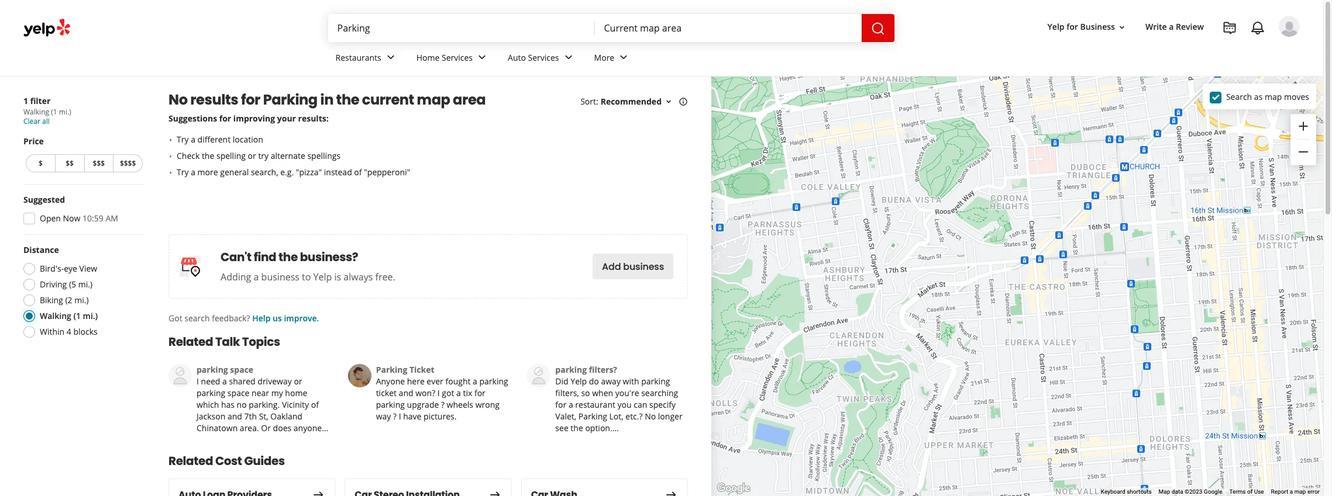 Task type: describe. For each thing, give the bounding box(es) containing it.
results:
[[298, 113, 329, 124]]

distance
[[23, 245, 59, 256]]

have
[[403, 411, 422, 422]]

business?
[[300, 249, 358, 266]]

zoom in image
[[1297, 119, 1311, 133]]

is
[[334, 271, 341, 284]]

$ button
[[26, 154, 55, 173]]

now
[[63, 213, 80, 224]]

oakland
[[271, 411, 302, 422]]

1
[[23, 95, 28, 106]]

filters,
[[556, 388, 579, 399]]

1 vertical spatial space
[[228, 388, 250, 399]]

write a review
[[1146, 21, 1204, 32]]

bird's-
[[40, 263, 64, 274]]

a right report
[[1290, 489, 1293, 496]]

business inside can't find the business? adding a business to yelp is always free.
[[261, 271, 300, 284]]

related for related cost guides
[[169, 453, 213, 470]]

0 vertical spatial no
[[169, 90, 188, 109]]

a inside parking filters? did yelp do away with parking filters, so when you're searching for a restaurant you can specify valet, parking lot, etc.? no longer see the option.…
[[569, 400, 573, 411]]

spellings
[[307, 150, 341, 161]]

valet,
[[556, 411, 577, 422]]

help
[[252, 313, 271, 324]]

recommended
[[601, 96, 662, 107]]

walking inside 1 filter walking (1 mi.) clear all
[[23, 107, 49, 117]]

a left tix
[[456, 388, 461, 399]]

business inside add business "link"
[[623, 260, 664, 274]]

find
[[254, 249, 276, 266]]

16 info v2 image
[[679, 97, 688, 106]]

clear all link
[[23, 116, 50, 126]]

©2023
[[1185, 489, 1203, 496]]

within
[[40, 327, 64, 338]]

always
[[344, 271, 373, 284]]

"pepperoni"
[[364, 167, 410, 178]]

try a different location check the spelling or try alternate spellings try a more general search, e.g. "pizza" instead of "pepperoni"
[[177, 134, 410, 178]]

yelp inside parking filters? did yelp do away with parking filters, so when you're searching for a restaurant you can specify valet, parking lot, etc.? no longer see the option.…
[[571, 376, 587, 387]]

parking inside parking ticket anyone here ever fought a parking ticket and won? i got a tix for parking upgrade ?  wheels wrong way ? i have pictures.
[[376, 365, 407, 376]]

add business
[[602, 260, 664, 274]]

keyboard shortcuts button
[[1101, 489, 1152, 497]]

(1 inside option group
[[73, 311, 81, 322]]

or for driveway
[[294, 376, 302, 387]]

search
[[1226, 91, 1252, 102]]

ticket
[[376, 388, 397, 399]]

use
[[1254, 489, 1264, 496]]

mi.) inside 1 filter walking (1 mi.) clear all
[[59, 107, 71, 117]]

free.
[[375, 271, 395, 284]]

can't
[[221, 249, 252, 266]]

adding
[[221, 271, 251, 284]]

for inside yelp for business button
[[1067, 21, 1078, 32]]

anyone…
[[294, 423, 328, 434]]

tix
[[463, 388, 472, 399]]

talk
[[215, 334, 240, 351]]

notifications image
[[1251, 21, 1265, 35]]

restaurants link
[[326, 42, 407, 76]]

search image
[[871, 21, 885, 35]]

(2
[[65, 295, 72, 306]]

chinatown
[[197, 423, 238, 434]]

feedback?
[[212, 313, 250, 324]]

topics
[[242, 334, 280, 351]]

24 arrow right v2 image
[[664, 488, 678, 497]]

a inside the parking space i need a shared driveway or parking space near my home which has no parking. vicinity of jackson and 7th st, oakland chinatown area.  or does anyone…
[[222, 376, 227, 387]]

alternate
[[271, 150, 305, 161]]

business
[[1080, 21, 1115, 32]]

to
[[302, 271, 311, 284]]

24 chevron down v2 image for auto services
[[561, 51, 576, 65]]

longer
[[658, 411, 683, 422]]

add business link
[[593, 254, 674, 280]]

try
[[258, 150, 269, 161]]

more
[[198, 167, 218, 178]]

of inside the try a different location check the spelling or try alternate spellings try a more general search, e.g. "pizza" instead of "pepperoni"
[[354, 167, 362, 178]]

parking up the did
[[556, 365, 587, 376]]

guides
[[244, 453, 285, 470]]

did
[[556, 376, 569, 387]]

$
[[39, 159, 43, 169]]

1 vertical spatial ?
[[393, 411, 397, 422]]

write
[[1146, 21, 1167, 32]]

auto services
[[508, 52, 559, 63]]

suggestions
[[169, 113, 217, 124]]

1 try from the top
[[177, 134, 189, 145]]

got
[[169, 313, 182, 324]]

shared
[[229, 376, 256, 387]]

all
[[42, 116, 50, 126]]

24 chevron down v2 image
[[384, 51, 398, 65]]

shortcuts
[[1127, 489, 1152, 496]]

parking filters? did yelp do away with parking filters, so when you're searching for a restaurant you can specify valet, parking lot, etc.? no longer see the option.…
[[556, 365, 683, 434]]

1 vertical spatial walking
[[40, 311, 71, 322]]

0 vertical spatial ?
[[441, 400, 445, 411]]

parking.
[[249, 400, 280, 411]]

parking space link
[[197, 365, 253, 376]]

none field near
[[604, 22, 852, 35]]

restaurant
[[575, 400, 616, 411]]

parking space i need a shared driveway or parking space near my home which has no parking. vicinity of jackson and 7th st, oakland chinatown area.  or does anyone…
[[197, 365, 328, 434]]

or for spelling
[[248, 150, 256, 161]]

cost
[[215, 453, 242, 470]]

services for auto services
[[528, 52, 559, 63]]

map region
[[634, 0, 1332, 497]]

improving
[[233, 113, 275, 124]]

with
[[623, 376, 639, 387]]

here
[[407, 376, 425, 387]]

moves
[[1284, 91, 1310, 102]]

of inside the parking space i need a shared driveway or parking space near my home which has no parking. vicinity of jackson and 7th st, oakland chinatown area.  or does anyone…
[[311, 400, 319, 411]]

won?
[[416, 388, 435, 399]]

google image
[[714, 482, 753, 497]]

related for related talk topics
[[169, 334, 213, 351]]

ticket
[[410, 365, 435, 376]]

a left more
[[191, 167, 195, 178]]

0 vertical spatial space
[[230, 365, 253, 376]]

report a map error link
[[1271, 489, 1320, 496]]

restaurants
[[336, 52, 381, 63]]

mi.) for (2
[[74, 295, 89, 306]]

a up check
[[191, 134, 195, 145]]

search
[[184, 313, 210, 324]]

and inside the parking space i need a shared driveway or parking space near my home which has no parking. vicinity of jackson and 7th st, oakland chinatown area.  or does anyone…
[[228, 411, 242, 422]]

driveway
[[258, 376, 292, 387]]

nolan p. image
[[1279, 16, 1300, 37]]

i inside the parking space i need a shared driveway or parking space near my home which has no parking. vicinity of jackson and 7th st, oakland chinatown area.  or does anyone…
[[197, 376, 199, 387]]

$$ button
[[55, 154, 84, 173]]

pictures.
[[424, 411, 457, 422]]

for down results
[[219, 113, 231, 124]]

parking ticket link
[[376, 365, 435, 376]]

fought
[[446, 376, 471, 387]]

16 chevron down v2 image for yelp for business
[[1118, 23, 1127, 32]]

different
[[198, 134, 231, 145]]

wheels
[[447, 400, 473, 411]]

improve.
[[284, 313, 319, 324]]



Task type: vqa. For each thing, say whether or not it's contained in the screenshot.
Privacy Settings
no



Task type: locate. For each thing, give the bounding box(es) containing it.
parking up searching
[[641, 376, 670, 387]]

0 vertical spatial and
[[399, 388, 413, 399]]

keyboard
[[1101, 489, 1126, 496]]

0 horizontal spatial map
[[417, 90, 450, 109]]

of left "use"
[[1248, 489, 1253, 496]]

0 horizontal spatial parking
[[263, 90, 318, 109]]

None search field
[[328, 14, 897, 42]]

$$$ button
[[84, 154, 113, 173]]

1 horizontal spatial none field
[[604, 22, 852, 35]]

? up pictures.
[[441, 400, 445, 411]]

of
[[354, 167, 362, 178], [311, 400, 319, 411], [1248, 489, 1253, 496]]

which
[[197, 400, 219, 411]]

zoom out image
[[1297, 145, 1311, 159]]

1 24 chevron down v2 image from the left
[[475, 51, 489, 65]]

1 horizontal spatial and
[[399, 388, 413, 399]]

for
[[1067, 21, 1078, 32], [241, 90, 260, 109], [219, 113, 231, 124], [474, 388, 486, 399], [556, 400, 567, 411]]

walking down filter at the left
[[23, 107, 49, 117]]

1 vertical spatial 16 chevron down v2 image
[[664, 97, 674, 106]]

0 horizontal spatial group
[[20, 194, 145, 228]]

a inside can't find the business? adding a business to yelp is always free.
[[254, 271, 259, 284]]

can't find the business? adding a business to yelp is always free.
[[221, 249, 395, 284]]

1 vertical spatial of
[[311, 400, 319, 411]]

1 vertical spatial or
[[294, 376, 302, 387]]

a down filters, at the bottom of page
[[569, 400, 573, 411]]

home services
[[416, 52, 473, 63]]

0 horizontal spatial ?
[[393, 411, 397, 422]]

space up no
[[228, 388, 250, 399]]

walking (1 mi.)
[[40, 311, 98, 322]]

2 vertical spatial parking
[[579, 411, 607, 422]]

(1 right all
[[51, 107, 57, 117]]

ever
[[427, 376, 443, 387]]

2 horizontal spatial parking
[[579, 411, 607, 422]]

7th
[[244, 411, 257, 422]]

?
[[441, 400, 445, 411], [393, 411, 397, 422]]

2 24 chevron down v2 image from the left
[[561, 51, 576, 65]]

services inside 'link'
[[528, 52, 559, 63]]

related
[[169, 334, 213, 351], [169, 453, 213, 470]]

(1 inside 1 filter walking (1 mi.) clear all
[[51, 107, 57, 117]]

1 vertical spatial (1
[[73, 311, 81, 322]]

no results for parking in the current map area
[[169, 90, 486, 109]]

Near text field
[[604, 22, 852, 35]]

0 vertical spatial yelp
[[1048, 21, 1065, 32]]

0 horizontal spatial of
[[311, 400, 319, 411]]

or inside the try a different location check the spelling or try alternate spellings try a more general search, e.g. "pizza" instead of "pepperoni"
[[248, 150, 256, 161]]

walking
[[23, 107, 49, 117], [40, 311, 71, 322]]

16 chevron down v2 image
[[1118, 23, 1127, 32], [664, 97, 674, 106]]

the inside parking filters? did yelp do away with parking filters, so when you're searching for a restaurant you can specify valet, parking lot, etc.? no longer see the option.…
[[571, 423, 583, 434]]

2 horizontal spatial of
[[1248, 489, 1253, 496]]

option group containing distance
[[20, 245, 145, 342]]

0 horizontal spatial 24 chevron down v2 image
[[475, 51, 489, 65]]

0 vertical spatial of
[[354, 167, 362, 178]]

2 none field from the left
[[604, 22, 852, 35]]

1 vertical spatial try
[[177, 167, 189, 178]]

map left area
[[417, 90, 450, 109]]

mi.) right (2
[[74, 295, 89, 306]]

a right write
[[1169, 21, 1174, 32]]

0 vertical spatial i
[[197, 376, 199, 387]]

option.…
[[585, 423, 619, 434]]

1 horizontal spatial or
[[294, 376, 302, 387]]

biking (2 mi.)
[[40, 295, 89, 306]]

2 vertical spatial of
[[1248, 489, 1253, 496]]

driving (5 mi.)
[[40, 279, 93, 290]]

filters?
[[589, 365, 617, 376]]

auto services link
[[499, 42, 585, 76]]

16 chevron down v2 image left 16 info v2 image
[[664, 97, 674, 106]]

business down the find
[[261, 271, 300, 284]]

0 vertical spatial parking
[[263, 90, 318, 109]]

home
[[416, 52, 440, 63]]

mi.) right all
[[59, 107, 71, 117]]

searching
[[641, 388, 678, 399]]

i left have
[[399, 411, 401, 422]]

yelp up so
[[571, 376, 587, 387]]

related left cost
[[169, 453, 213, 470]]

(1
[[51, 107, 57, 117], [73, 311, 81, 322]]

1 horizontal spatial 24 chevron down v2 image
[[561, 51, 576, 65]]

report
[[1271, 489, 1289, 496]]

16 chevron down v2 image inside recommended 'dropdown button'
[[664, 97, 674, 106]]

? right the way
[[393, 411, 397, 422]]

2 vertical spatial yelp
[[571, 376, 587, 387]]

0 horizontal spatial or
[[248, 150, 256, 161]]

and inside parking ticket anyone here ever fought a parking ticket and won? i got a tix for parking upgrade ?  wheels wrong way ? i have pictures.
[[399, 388, 413, 399]]

parking down ticket
[[376, 400, 405, 411]]

1 vertical spatial yelp
[[313, 271, 332, 284]]

1 horizontal spatial yelp
[[571, 376, 587, 387]]

so
[[581, 388, 590, 399]]

parking up need
[[197, 365, 228, 376]]

for inside parking filters? did yelp do away with parking filters, so when you're searching for a restaurant you can specify valet, parking lot, etc.? no longer see the option.…
[[556, 400, 567, 411]]

for inside parking ticket anyone here ever fought a parking ticket and won? i got a tix for parking upgrade ?  wheels wrong way ? i have pictures.
[[474, 388, 486, 399]]

or inside the parking space i need a shared driveway or parking space near my home which has no parking. vicinity of jackson and 7th st, oakland chinatown area.  or does anyone…
[[294, 376, 302, 387]]

1 horizontal spatial 16 chevron down v2 image
[[1118, 23, 1127, 32]]

yelp
[[1048, 21, 1065, 32], [313, 271, 332, 284], [571, 376, 587, 387]]

no up suggestions
[[169, 90, 188, 109]]

more
[[594, 52, 615, 63]]

parking down restaurant
[[579, 411, 607, 422]]

parking up your
[[263, 90, 318, 109]]

and down no
[[228, 411, 242, 422]]

results
[[190, 90, 238, 109]]

lot,
[[609, 411, 624, 422]]

a right adding on the bottom of the page
[[254, 271, 259, 284]]

try up check
[[177, 134, 189, 145]]

way
[[376, 411, 391, 422]]

1 services from the left
[[442, 52, 473, 63]]

0 horizontal spatial no
[[169, 90, 188, 109]]

a down the parking space link
[[222, 376, 227, 387]]

jackson
[[197, 411, 225, 422]]

home services link
[[407, 42, 499, 76]]

no down can
[[645, 411, 656, 422]]

2 horizontal spatial i
[[438, 388, 440, 399]]

business right add
[[623, 260, 664, 274]]

1 horizontal spatial business
[[623, 260, 664, 274]]

parking
[[263, 90, 318, 109], [376, 365, 407, 376], [579, 411, 607, 422]]

10:59
[[83, 213, 103, 224]]

1 24 arrow right v2 image from the left
[[311, 488, 326, 497]]

no
[[237, 400, 247, 411]]

google
[[1204, 489, 1223, 496]]

0 vertical spatial related
[[169, 334, 213, 351]]

terms of use
[[1230, 489, 1264, 496]]

1 horizontal spatial 24 arrow right v2 image
[[488, 488, 502, 497]]

$$$$
[[120, 159, 136, 169]]

yelp for business
[[1048, 21, 1115, 32]]

can
[[634, 400, 647, 411]]

2 related from the top
[[169, 453, 213, 470]]

a right fought
[[473, 376, 477, 387]]

i
[[197, 376, 199, 387], [438, 388, 440, 399], [399, 411, 401, 422]]

2 horizontal spatial 24 chevron down v2 image
[[617, 51, 631, 65]]

for right tix
[[474, 388, 486, 399]]

mi.) right (5
[[78, 279, 93, 290]]

map left error
[[1295, 489, 1306, 496]]

search,
[[251, 167, 278, 178]]

within 4 blocks
[[40, 327, 98, 338]]

24 chevron down v2 image
[[475, 51, 489, 65], [561, 51, 576, 65], [617, 51, 631, 65]]

1 filter walking (1 mi.) clear all
[[23, 95, 71, 126]]

3 24 chevron down v2 image from the left
[[617, 51, 631, 65]]

help us improve. button
[[252, 313, 319, 324]]

1 horizontal spatial ?
[[441, 400, 445, 411]]

0 vertical spatial try
[[177, 134, 189, 145]]

i left need
[[197, 376, 199, 387]]

a inside write a review link
[[1169, 21, 1174, 32]]

0 vertical spatial walking
[[23, 107, 49, 117]]

1 vertical spatial i
[[438, 388, 440, 399]]

need
[[201, 376, 220, 387]]

yelp inside button
[[1048, 21, 1065, 32]]

2 vertical spatial i
[[399, 411, 401, 422]]

does
[[273, 423, 292, 434]]

or
[[261, 423, 271, 434]]

eye
[[64, 263, 77, 274]]

1 related from the top
[[169, 334, 213, 351]]

and down here
[[399, 388, 413, 399]]

user actions element
[[1038, 15, 1317, 87]]

try down check
[[177, 167, 189, 178]]

review
[[1176, 21, 1204, 32]]

the right in
[[336, 90, 359, 109]]

option group
[[20, 245, 145, 342]]

0 vertical spatial group
[[1291, 114, 1317, 166]]

yelp left business
[[1048, 21, 1065, 32]]

2 horizontal spatial yelp
[[1048, 21, 1065, 32]]

anyone
[[376, 376, 405, 387]]

parking up anyone
[[376, 365, 407, 376]]

parking
[[197, 365, 228, 376], [556, 365, 587, 376], [480, 376, 508, 387], [641, 376, 670, 387], [197, 388, 225, 399], [376, 400, 405, 411]]

2 services from the left
[[528, 52, 559, 63]]

of right vicinity
[[311, 400, 319, 411]]

report a map error
[[1271, 489, 1320, 496]]

space up shared
[[230, 365, 253, 376]]

0 vertical spatial 16 chevron down v2 image
[[1118, 23, 1127, 32]]

for up suggestions for improving your results: in the left top of the page
[[241, 90, 260, 109]]

1 horizontal spatial no
[[645, 411, 656, 422]]

0 horizontal spatial business
[[261, 271, 300, 284]]

0 horizontal spatial and
[[228, 411, 242, 422]]

for up valet,
[[556, 400, 567, 411]]

1 horizontal spatial group
[[1291, 114, 1317, 166]]

has
[[221, 400, 235, 411]]

or
[[248, 150, 256, 161], [294, 376, 302, 387]]

instead
[[324, 167, 352, 178]]

1 vertical spatial parking
[[376, 365, 407, 376]]

1 horizontal spatial i
[[399, 411, 401, 422]]

of right "instead"
[[354, 167, 362, 178]]

24 chevron down v2 image right the more
[[617, 51, 631, 65]]

Find text field
[[337, 22, 585, 35]]

mi.)
[[59, 107, 71, 117], [78, 279, 93, 290], [74, 295, 89, 306], [83, 311, 98, 322]]

or left try
[[248, 150, 256, 161]]

got search feedback? help us improve.
[[169, 313, 319, 324]]

parking up the wrong
[[480, 376, 508, 387]]

0 horizontal spatial (1
[[51, 107, 57, 117]]

mi.) for (5
[[78, 279, 93, 290]]

the right see
[[571, 423, 583, 434]]

map
[[417, 90, 450, 109], [1265, 91, 1282, 102], [1295, 489, 1306, 496]]

0 horizontal spatial services
[[442, 52, 473, 63]]

1 vertical spatial and
[[228, 411, 242, 422]]

projects image
[[1223, 21, 1237, 35]]

for left business
[[1067, 21, 1078, 32]]

related down search
[[169, 334, 213, 351]]

4
[[67, 327, 71, 338]]

business categories element
[[326, 42, 1300, 76]]

parking ticket anyone here ever fought a parking ticket and won? i got a tix for parking upgrade ?  wheels wrong way ? i have pictures.
[[376, 365, 508, 422]]

"pizza"
[[296, 167, 322, 178]]

i left the "got"
[[438, 388, 440, 399]]

no inside parking filters? did yelp do away with parking filters, so when you're searching for a restaurant you can specify valet, parking lot, etc.? no longer see the option.…
[[645, 411, 656, 422]]

none field the find
[[337, 22, 585, 35]]

the inside can't find the business? adding a business to yelp is always free.
[[279, 249, 298, 266]]

0 horizontal spatial yelp
[[313, 271, 332, 284]]

location
[[233, 134, 263, 145]]

the up more
[[202, 150, 214, 161]]

blocks
[[73, 327, 98, 338]]

24 chevron down v2 image left auto
[[475, 51, 489, 65]]

0 horizontal spatial 16 chevron down v2 image
[[664, 97, 674, 106]]

map for report a map error
[[1295, 489, 1306, 496]]

in
[[320, 90, 333, 109]]

mi.) for (1
[[83, 311, 98, 322]]

24 chevron down v2 image inside home services link
[[475, 51, 489, 65]]

do
[[589, 376, 599, 387]]

services right auto
[[528, 52, 559, 63]]

0 horizontal spatial none field
[[337, 22, 585, 35]]

0 horizontal spatial 24 arrow right v2 image
[[311, 488, 326, 497]]

1 vertical spatial group
[[20, 194, 145, 228]]

24 chevron down v2 image inside more link
[[617, 51, 631, 65]]

(1 up within 4 blocks
[[73, 311, 81, 322]]

services right the home
[[442, 52, 473, 63]]

map data ©2023 google
[[1159, 489, 1223, 496]]

map for search as map moves
[[1265, 91, 1282, 102]]

16 chevron down v2 image right business
[[1118, 23, 1127, 32]]

None field
[[337, 22, 585, 35], [604, 22, 852, 35]]

services for home services
[[442, 52, 473, 63]]

16 chevron down v2 image inside yelp for business button
[[1118, 23, 1127, 32]]

as
[[1254, 91, 1263, 102]]

parking inside parking filters? did yelp do away with parking filters, so when you're searching for a restaurant you can specify valet, parking lot, etc.? no longer see the option.…
[[579, 411, 607, 422]]

view
[[79, 263, 97, 274]]

2 24 arrow right v2 image from the left
[[488, 488, 502, 497]]

parking down need
[[197, 388, 225, 399]]

yelp inside can't find the business? adding a business to yelp is always free.
[[313, 271, 332, 284]]

1 vertical spatial related
[[169, 453, 213, 470]]

0 vertical spatial or
[[248, 150, 256, 161]]

error
[[1308, 489, 1320, 496]]

2 horizontal spatial map
[[1295, 489, 1306, 496]]

terms
[[1230, 489, 1246, 496]]

24 chevron down v2 image right auto services
[[561, 51, 576, 65]]

1 horizontal spatial services
[[528, 52, 559, 63]]

24 arrow right v2 image
[[311, 488, 326, 497], [488, 488, 502, 497]]

walking up the within
[[40, 311, 71, 322]]

group
[[1291, 114, 1317, 166], [20, 194, 145, 228]]

$$$$ button
[[113, 154, 143, 173]]

16 chevron down v2 image for recommended
[[664, 97, 674, 106]]

the right the find
[[279, 249, 298, 266]]

price group
[[23, 136, 145, 175]]

terms of use link
[[1230, 489, 1264, 496]]

1 vertical spatial no
[[645, 411, 656, 422]]

the inside the try a different location check the spelling or try alternate spellings try a more general search, e.g. "pizza" instead of "pepperoni"
[[202, 150, 214, 161]]

yelp left is
[[313, 271, 332, 284]]

24 chevron down v2 image for home services
[[475, 51, 489, 65]]

yelp for business button
[[1043, 17, 1132, 38]]

map right as
[[1265, 91, 1282, 102]]

0 horizontal spatial i
[[197, 376, 199, 387]]

24 chevron down v2 image for more
[[617, 51, 631, 65]]

1 horizontal spatial (1
[[73, 311, 81, 322]]

1 horizontal spatial parking
[[376, 365, 407, 376]]

mi.) up blocks
[[83, 311, 98, 322]]

0 vertical spatial (1
[[51, 107, 57, 117]]

suggestions for improving your results:
[[169, 113, 329, 124]]

2 try from the top
[[177, 167, 189, 178]]

24 chevron down v2 image inside 'auto services' 'link'
[[561, 51, 576, 65]]

group containing suggested
[[20, 194, 145, 228]]

1 none field from the left
[[337, 22, 585, 35]]

1 horizontal spatial of
[[354, 167, 362, 178]]

or up home
[[294, 376, 302, 387]]

1 horizontal spatial map
[[1265, 91, 1282, 102]]

add
[[602, 260, 621, 274]]



